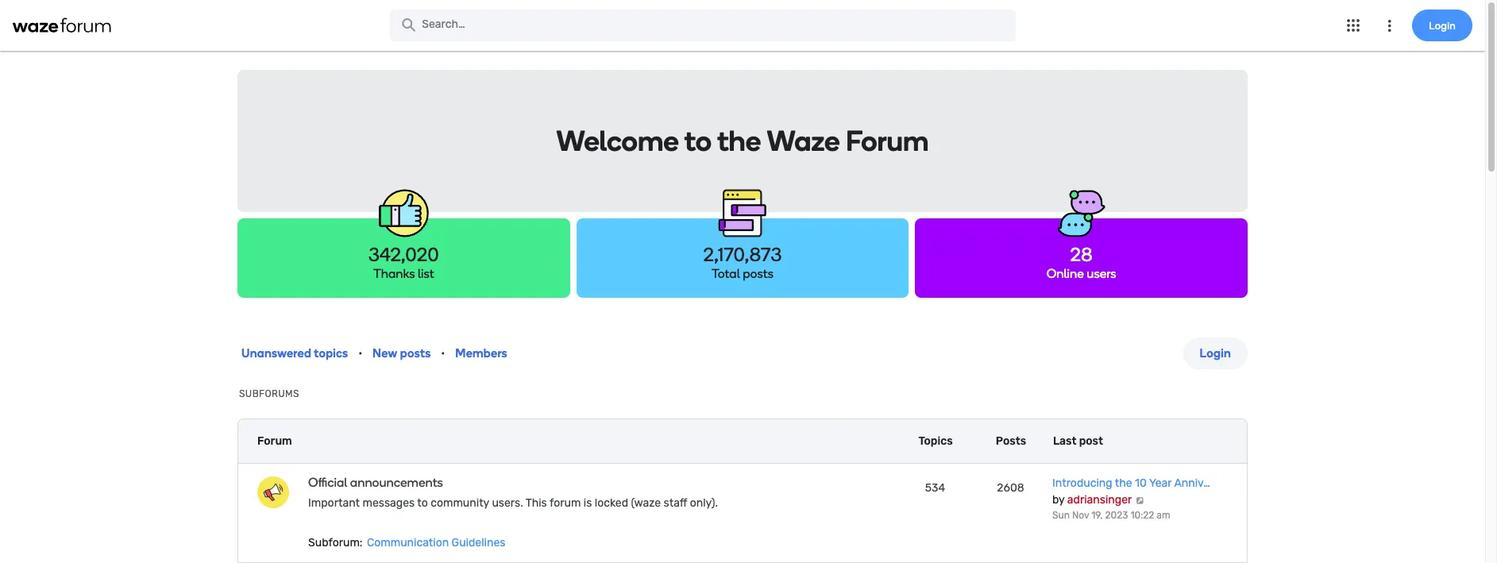 Task type: locate. For each thing, give the bounding box(es) containing it.
sun nov 19, 2023 10:22 am
[[1052, 510, 1170, 521]]

0 vertical spatial the
[[717, 124, 761, 158]]

0 horizontal spatial forum
[[257, 434, 292, 448]]

forum
[[846, 124, 929, 158], [257, 434, 292, 448]]

•
[[359, 348, 362, 359], [441, 348, 445, 359]]

year
[[1149, 477, 1172, 490]]

10:22
[[1131, 510, 1154, 521]]

communication guidelines link
[[365, 536, 507, 550]]

1 vertical spatial to
[[417, 496, 428, 510]]

to
[[684, 124, 712, 158], [417, 496, 428, 510]]

users.
[[492, 496, 523, 510]]

0 vertical spatial forum
[[846, 124, 929, 158]]

1 vertical spatial the
[[1115, 477, 1132, 490]]

0 vertical spatial to
[[684, 124, 712, 158]]

342,020
[[369, 243, 439, 266]]

official announcements important messages to community users. this forum is locked (waze staff only).
[[308, 475, 718, 510]]

is
[[584, 496, 592, 510]]

introducing
[[1052, 477, 1112, 490]]

am
[[1157, 510, 1170, 521]]

important
[[308, 496, 360, 510]]

1 horizontal spatial forum
[[846, 124, 929, 158]]

subforums
[[239, 388, 299, 400]]

sun
[[1052, 510, 1070, 521]]

introducing the 10 year anniv… link
[[1052, 477, 1210, 490]]

post
[[1079, 434, 1103, 448]]

thanks
[[373, 266, 415, 281]]

1 horizontal spatial the
[[1115, 477, 1132, 490]]

0 horizontal spatial •
[[359, 348, 362, 359]]

view the latest post image
[[1135, 496, 1145, 504]]

2023
[[1105, 510, 1128, 521]]

posts
[[743, 266, 774, 281]]

users
[[1087, 266, 1116, 281]]

only).
[[690, 496, 718, 510]]

342,020 thanks list
[[369, 243, 439, 281]]

the left waze
[[717, 124, 761, 158]]

adriansinger link
[[1067, 493, 1132, 507]]

forum locked image
[[257, 477, 289, 508]]

the left 10
[[1115, 477, 1132, 490]]

subforum:
[[308, 536, 363, 550]]

last post
[[1053, 434, 1103, 448]]

introducing the 10 year anniv… by adriansinger
[[1052, 477, 1210, 507]]

1 horizontal spatial •
[[441, 348, 445, 359]]

0 horizontal spatial to
[[417, 496, 428, 510]]

topics
[[919, 434, 953, 448]]

the
[[717, 124, 761, 158], [1115, 477, 1132, 490]]

1 vertical spatial forum
[[257, 434, 292, 448]]



Task type: describe. For each thing, give the bounding box(es) containing it.
posts
[[996, 434, 1026, 448]]

28 online users
[[1047, 243, 1116, 281]]

this
[[526, 496, 547, 510]]

announcements
[[350, 475, 443, 490]]

guidelines
[[452, 536, 505, 550]]

the inside introducing the 10 year anniv… by adriansinger
[[1115, 477, 1132, 490]]

1 horizontal spatial to
[[684, 124, 712, 158]]

list
[[418, 266, 434, 281]]

by
[[1052, 493, 1065, 507]]

community
[[431, 496, 489, 510]]

2 • from the left
[[441, 348, 445, 359]]

2,170,873 total posts
[[703, 243, 782, 281]]

1 • from the left
[[359, 348, 362, 359]]

total
[[712, 266, 740, 281]]

10
[[1135, 477, 1147, 490]]

0 horizontal spatial the
[[717, 124, 761, 158]]

official announcements link
[[308, 475, 766, 490]]

2,170,873
[[703, 243, 782, 266]]

2608
[[997, 481, 1024, 495]]

communication
[[367, 536, 449, 550]]

online
[[1047, 266, 1084, 281]]

(waze
[[631, 496, 661, 510]]

welcome
[[556, 124, 679, 158]]

nov
[[1072, 510, 1089, 521]]

messages
[[363, 496, 415, 510]]

waze
[[767, 124, 840, 158]]

official
[[308, 475, 347, 490]]

welcome to the waze forum
[[556, 124, 929, 158]]

staff
[[664, 496, 687, 510]]

534
[[925, 481, 945, 495]]

adriansinger
[[1067, 493, 1132, 507]]

anniv…
[[1174, 477, 1210, 490]]

last
[[1053, 434, 1077, 448]]

to inside the official announcements important messages to community users. this forum is locked (waze staff only).
[[417, 496, 428, 510]]

locked
[[595, 496, 628, 510]]

forum
[[550, 496, 581, 510]]

19,
[[1091, 510, 1103, 521]]

subforum: communication guidelines
[[308, 536, 505, 550]]

28
[[1070, 243, 1093, 266]]



Task type: vqa. For each thing, say whether or not it's contained in the screenshot.
3. Attributes
no



